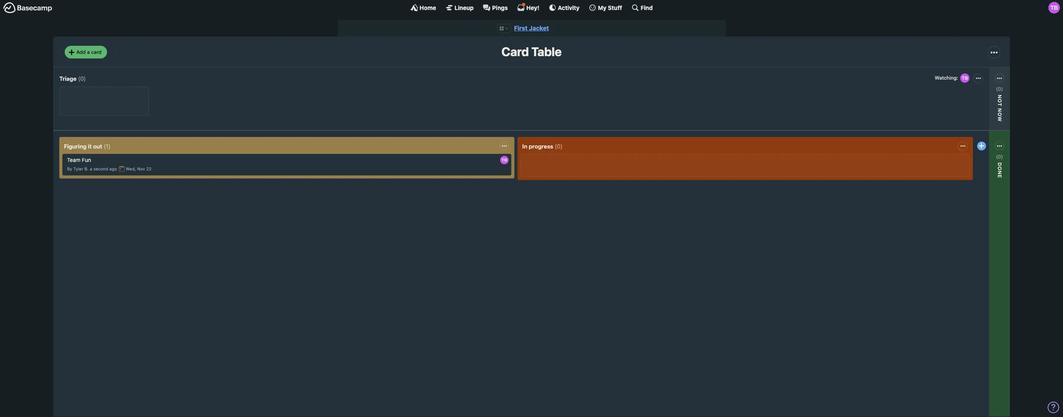 Task type: locate. For each thing, give the bounding box(es) containing it.
watching:
[[935, 75, 958, 81], [950, 169, 975, 175]]

0 vertical spatial watching:
[[935, 75, 958, 81]]

fun
[[82, 157, 91, 163]]

2 vertical spatial o
[[997, 166, 1003, 171]]

0 vertical spatial n
[[997, 108, 1003, 112]]

a right add
[[87, 49, 90, 55]]

tyler
[[73, 167, 83, 172]]

0 vertical spatial tyler black image
[[960, 73, 971, 83]]

wed, nov 22
[[126, 167, 151, 172]]

0 vertical spatial o
[[997, 99, 1003, 103]]

o up w
[[997, 99, 1003, 103]]

3 o from the top
[[997, 166, 1003, 171]]

e
[[997, 175, 1003, 178]]

hey!
[[526, 4, 539, 11]]

team
[[67, 157, 80, 163]]

home link
[[410, 4, 436, 12]]

pings button
[[483, 4, 508, 12]]

triage (0)
[[59, 75, 86, 82]]

tyler black image
[[1049, 2, 1060, 13]]

2 o from the top
[[997, 112, 1003, 117]]

card
[[501, 44, 529, 59]]

1 vertical spatial tyler black image
[[500, 156, 509, 165]]

d
[[997, 162, 1003, 166]]

second
[[93, 167, 108, 172]]

n down t
[[997, 108, 1003, 112]]

1 vertical spatial watching:
[[950, 169, 975, 175]]

o for d o n e
[[997, 166, 1003, 171]]

lineup link
[[445, 4, 474, 12]]

find
[[641, 4, 653, 11]]

a right b.
[[90, 167, 92, 172]]

1 o from the top
[[997, 99, 1003, 103]]

(0) up n
[[996, 86, 1003, 92]]

by tyler b. a second ago
[[67, 167, 117, 172]]

o up e
[[997, 166, 1003, 171]]

a
[[87, 49, 90, 55], [90, 167, 92, 172]]

switch accounts image
[[3, 2, 52, 14]]

0 horizontal spatial tyler black image
[[500, 156, 509, 165]]

o for n o t n o w
[[997, 99, 1003, 103]]

1 vertical spatial a
[[90, 167, 92, 172]]

n down d
[[997, 171, 1003, 175]]

in progress link
[[522, 143, 553, 150]]

progress
[[529, 143, 553, 150]]

in progress (0)
[[522, 143, 563, 150]]

activity link
[[549, 4, 580, 12]]

o down t
[[997, 112, 1003, 117]]

figuring it out link
[[64, 143, 102, 150]]

add a card
[[76, 49, 101, 55]]

o
[[997, 99, 1003, 103], [997, 112, 1003, 117], [997, 166, 1003, 171]]

1 vertical spatial n
[[997, 171, 1003, 175]]

n o t n o w
[[997, 95, 1003, 122]]

tyler black image
[[960, 73, 971, 83], [500, 156, 509, 165]]

find button
[[631, 4, 653, 12]]

jacket
[[529, 25, 549, 32]]

a second ago element
[[90, 167, 117, 172]]

first jacket link
[[514, 25, 549, 32]]

None submit
[[948, 110, 1002, 120], [948, 178, 1002, 188], [948, 110, 1002, 120], [948, 178, 1002, 188]]

(0)
[[78, 75, 86, 82], [996, 86, 1003, 92], [555, 143, 563, 150], [996, 154, 1003, 160]]

(0) up d
[[996, 154, 1003, 160]]

n
[[997, 108, 1003, 112], [997, 171, 1003, 175]]

1 vertical spatial o
[[997, 112, 1003, 117]]



Task type: vqa. For each thing, say whether or not it's contained in the screenshot.
Upcoming dates link
no



Task type: describe. For each thing, give the bounding box(es) containing it.
(0) right progress
[[555, 143, 563, 150]]

by
[[67, 167, 72, 172]]

nov
[[137, 167, 145, 172]]

my
[[598, 4, 607, 11]]

lineup
[[455, 4, 474, 11]]

n
[[997, 95, 1003, 99]]

2 n from the top
[[997, 171, 1003, 175]]

figuring it out (1)
[[64, 143, 111, 150]]

my stuff
[[598, 4, 622, 11]]

first
[[514, 25, 528, 32]]

(0) right triage
[[78, 75, 86, 82]]

ago
[[109, 167, 117, 172]]

team fun
[[67, 157, 91, 163]]

1 horizontal spatial tyler black image
[[960, 73, 971, 83]]

in
[[522, 143, 527, 150]]

card table
[[501, 44, 562, 59]]

it
[[88, 143, 92, 150]]

22
[[146, 167, 151, 172]]

0 vertical spatial a
[[87, 49, 90, 55]]

card
[[91, 49, 101, 55]]

figuring
[[64, 143, 87, 150]]

d o n e
[[997, 162, 1003, 178]]

add
[[76, 49, 86, 55]]

out
[[93, 143, 102, 150]]

(1)
[[104, 143, 111, 150]]

hey! button
[[517, 3, 539, 12]]

b.
[[85, 167, 89, 172]]

w
[[997, 117, 1003, 122]]

activity
[[558, 4, 580, 11]]

1 n from the top
[[997, 108, 1003, 112]]

triage link
[[59, 75, 77, 82]]

add a card link
[[65, 46, 107, 58]]

pings
[[492, 4, 508, 11]]

home
[[420, 4, 436, 11]]

first jacket
[[514, 25, 549, 32]]

t
[[997, 103, 1003, 107]]

my stuff button
[[589, 4, 622, 12]]

table
[[531, 44, 562, 59]]

wed,
[[126, 167, 136, 172]]

main element
[[0, 0, 1063, 15]]

triage
[[59, 75, 77, 82]]

stuff
[[608, 4, 622, 11]]



